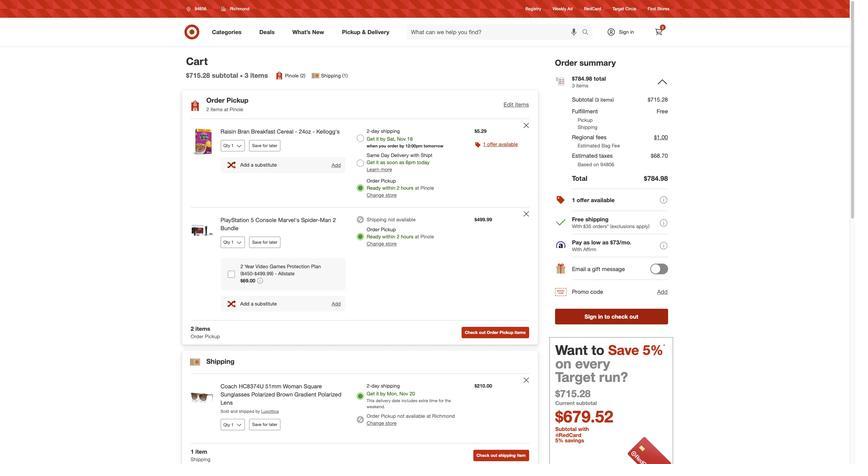Task type: locate. For each thing, give the bounding box(es) containing it.
within down more
[[382, 185, 396, 191]]

day
[[381, 152, 390, 158]]

0 vertical spatial get
[[367, 136, 375, 142]]

3 inside $784.98 total 3 items
[[572, 82, 575, 88]]

2 it from the top
[[376, 159, 379, 165]]

0 vertical spatial offer
[[487, 141, 497, 147]]

check for items
[[465, 330, 478, 335]]

it inside 2-day shipping get it by mon, nov 20 this delivery date includes extra time for the weekend.
[[376, 391, 379, 397]]

save for later button down luxottica link
[[249, 419, 281, 431]]

2-day shipping get it by sat, nov 18 when you order by 12:00pm tomorrow
[[367, 128, 444, 149]]

1 vertical spatial subtotal
[[576, 400, 597, 407]]

order inside "order pickup not available at richmond change store"
[[367, 413, 380, 419]]

3 it from the top
[[376, 391, 379, 397]]

1 substitute from the top
[[255, 162, 277, 168]]

same day delivery with shipt get it as soon as 6pm today learn more
[[367, 152, 433, 172]]

hours down the 6pm
[[401, 185, 414, 191]]

1 vertical spatial day
[[372, 383, 380, 389]]

0 vertical spatial richmond
[[230, 6, 250, 11]]

2- up when
[[367, 128, 372, 134]]

change down shipping not available
[[367, 241, 384, 247]]

hours down shipping not available
[[401, 234, 414, 240]]

1 vertical spatial not
[[397, 413, 405, 419]]

target down want
[[556, 369, 596, 386]]

sign
[[619, 29, 629, 35], [585, 313, 597, 321]]

pinole inside order pickup 2 items at pinole
[[230, 106, 243, 112]]

games
[[270, 263, 286, 269]]

- right 24oz
[[313, 128, 315, 135]]

0 vertical spatial order pickup ready within 2 hours at pinole change store
[[367, 178, 434, 198]]

$715.28 current subtotal $679.52
[[556, 388, 614, 427]]

order inside button
[[487, 330, 499, 335]]

1 horizontal spatial in
[[631, 29, 634, 35]]

with up savings
[[578, 426, 589, 433]]

later down raisin bran breakfast cereal - 24oz - kellogg's
[[269, 143, 277, 148]]

2 save for later from the top
[[252, 240, 277, 245]]

substitute
[[255, 162, 277, 168], [255, 301, 277, 307]]

1 horizontal spatial 3
[[572, 82, 575, 88]]

3 store from the top
[[386, 420, 397, 426]]

2- up this
[[367, 383, 372, 389]]

sold
[[221, 409, 229, 414]]

1 horizontal spatial target
[[613, 6, 624, 12]]

pickup & delivery
[[342, 28, 390, 35]]

delivery up soon
[[391, 152, 409, 158]]

3 get from the top
[[367, 391, 375, 397]]

2 day from the top
[[372, 383, 380, 389]]

1 vertical spatial hours
[[401, 234, 414, 240]]

search button
[[579, 24, 596, 41]]

2 horizontal spatial 3
[[662, 25, 664, 30]]

on down 'estimated taxes'
[[594, 161, 599, 168]]

change store button for 1st store pickup option from the bottom
[[367, 240, 397, 247]]

cart item ready to fulfill group containing coach hc8374u 51mm woman square sunglasses polarized brown gradient polarized lens
[[182, 374, 538, 444]]

same
[[367, 152, 380, 158]]

0 horizontal spatial delivery
[[368, 28, 390, 35]]

order pickup ready within 2 hours at pinole change store
[[367, 178, 434, 198], [367, 226, 434, 247]]

1 vertical spatial add a substitute
[[240, 301, 277, 307]]

2 cart item ready to fulfill group from the top
[[182, 208, 538, 320]]

find stores link
[[648, 6, 670, 12]]

subtotal
[[572, 96, 594, 103], [556, 426, 577, 433]]

add a substitute
[[240, 162, 277, 168], [240, 301, 277, 307]]

get for coach hc8374u 51mm woman square sunglasses polarized brown gradient polarized lens
[[367, 391, 375, 397]]

$715.28
[[186, 71, 210, 79], [648, 96, 668, 103], [556, 388, 591, 400]]

polarized down square
[[318, 391, 342, 398]]

shipping inside 2-day shipping get it by sat, nov 18 when you order by 12:00pm tomorrow
[[381, 128, 400, 134]]

0 vertical spatial save for later button
[[249, 140, 281, 151]]

2 polarized from the left
[[318, 391, 342, 398]]

1 vertical spatial a
[[588, 266, 591, 273]]

None radio
[[357, 216, 364, 223]]

subtotal up fulfillment
[[572, 96, 594, 103]]

2 inside 2 year video games protection plan ($450-$499.99) - allstate
[[241, 263, 243, 269]]

save for later button down breakfast
[[249, 140, 281, 151]]

with left $35
[[572, 223, 582, 229]]

0 horizontal spatial item
[[196, 449, 207, 456]]

0 vertical spatial change
[[367, 192, 384, 198]]

1 vertical spatial store pickup radio
[[357, 233, 364, 240]]

1 2- from the top
[[367, 128, 372, 134]]

by right shipped
[[256, 409, 260, 414]]

it for raisin bran breakfast cereal - 24oz - kellogg's
[[376, 136, 379, 142]]

1 offer available down $5.29
[[483, 141, 518, 147]]

0 vertical spatial it
[[376, 136, 379, 142]]

1 vertical spatial within
[[382, 234, 396, 240]]

taxes
[[599, 152, 613, 159]]

ready
[[367, 185, 381, 191], [367, 234, 381, 240]]

registry link
[[526, 6, 541, 12]]

a down $69.00
[[251, 301, 254, 307]]

richmond down 'the'
[[432, 413, 455, 419]]

get inside 2-day shipping get it by sat, nov 18 when you order by 12:00pm tomorrow
[[367, 136, 375, 142]]

substitute for top add button
[[255, 162, 277, 168]]

later
[[269, 143, 277, 148], [269, 240, 277, 245], [269, 422, 277, 428]]

1 save for later button from the top
[[249, 140, 281, 151]]

the
[[445, 398, 451, 404]]

check inside check out shipping item button
[[477, 453, 490, 458]]

shipping inside 2-day shipping get it by mon, nov 20 this delivery date includes extra time for the weekend.
[[381, 383, 400, 389]]

with down the pay
[[572, 247, 582, 253]]

sign in
[[619, 29, 634, 35]]

1 horizontal spatial to
[[605, 313, 610, 321]]

ready for 1st store pickup option from the bottom's change store button
[[367, 234, 381, 240]]

2 vertical spatial cart item ready to fulfill group
[[182, 374, 538, 444]]

2 hours from the top
[[401, 234, 414, 240]]

2 add a substitute from the top
[[240, 301, 277, 307]]

2 ready from the top
[[367, 234, 381, 240]]

based
[[578, 161, 592, 168]]

offer
[[487, 141, 497, 147], [577, 197, 590, 204]]

redcard down the $679.52
[[559, 432, 582, 439]]

ready down shipping not available
[[367, 234, 381, 240]]

it inside 2-day shipping get it by sat, nov 18 when you order by 12:00pm tomorrow
[[376, 136, 379, 142]]

2 get from the top
[[367, 159, 375, 165]]

2 with from the top
[[572, 247, 582, 253]]

day for coach hc8374u 51mm woman square sunglasses polarized brown gradient polarized lens
[[372, 383, 380, 389]]

2 change from the top
[[367, 241, 384, 247]]

1 vertical spatial sign
[[585, 313, 597, 321]]

1 vertical spatial estimated
[[572, 152, 598, 159]]

0 vertical spatial nov
[[397, 136, 406, 142]]

1 vertical spatial order pickup ready within 2 hours at pinole change store
[[367, 226, 434, 247]]

pay
[[572, 239, 582, 246]]

later down playstation 5 console marvel's spider-man 2 bundle
[[269, 240, 277, 245]]

item
[[196, 449, 207, 456], [517, 453, 526, 458]]

1
[[483, 141, 486, 147], [572, 197, 575, 204], [191, 449, 194, 456]]

nov inside 2-day shipping get it by sat, nov 18 when you order by 12:00pm tomorrow
[[397, 136, 406, 142]]

in left the check
[[598, 313, 603, 321]]

1 vertical spatial on
[[556, 356, 572, 372]]

1 change from the top
[[367, 192, 384, 198]]

learn
[[367, 166, 379, 172]]

3 change from the top
[[367, 420, 384, 426]]

for
[[263, 143, 268, 148], [263, 240, 268, 245], [439, 398, 444, 404], [263, 422, 268, 428]]

sign in to check out button
[[555, 309, 668, 325]]

-
[[295, 128, 297, 135], [313, 128, 315, 135], [275, 270, 277, 276]]

today
[[417, 159, 430, 165]]

($450-
[[241, 270, 255, 276]]

find
[[648, 6, 656, 12]]

store down date
[[386, 420, 397, 426]]

None radio
[[357, 135, 364, 142], [357, 160, 364, 167], [357, 393, 364, 400], [357, 135, 364, 142], [357, 160, 364, 167], [357, 393, 364, 400]]

2 inside order pickup 2 items at pinole
[[206, 106, 209, 112]]

1 save for later from the top
[[252, 143, 277, 148]]

save for later down breakfast
[[252, 143, 277, 148]]

shipping for shipping (1)
[[321, 73, 341, 79]]

by up delivery
[[380, 391, 386, 397]]

subtotal inside $715.28 current subtotal $679.52
[[576, 400, 597, 407]]

as
[[380, 159, 386, 165], [399, 159, 404, 165], [584, 239, 590, 246], [603, 239, 609, 246]]

0 vertical spatial with
[[410, 152, 420, 158]]

0 vertical spatial $715.28
[[186, 71, 210, 79]]

day for raisin bran breakfast cereal - 24oz - kellogg's
[[372, 128, 380, 134]]

94806 down taxes
[[601, 161, 614, 168]]

1 ready from the top
[[367, 185, 381, 191]]

1 vertical spatial $715.28
[[648, 96, 668, 103]]

1 add a substitute from the top
[[240, 162, 277, 168]]

pay as low as $73/mo. with affirm
[[572, 239, 632, 253]]

0 horizontal spatial $784.98
[[572, 75, 592, 82]]

shipping inside free shipping with $35 orders* (exclusions apply)
[[586, 216, 609, 223]]

estimated for estimated taxes
[[572, 152, 598, 159]]

within down shipping not available
[[382, 234, 396, 240]]

2 within from the top
[[382, 234, 396, 240]]

1 vertical spatial 1 offer available button
[[555, 189, 668, 212]]

0 vertical spatial 1 offer available
[[483, 141, 518, 147]]

$784.98 inside $784.98 total 3 items
[[572, 75, 592, 82]]

shipping inside button
[[499, 453, 516, 458]]

change store button down learn more button
[[367, 192, 397, 199]]

get up when
[[367, 136, 375, 142]]

get for raisin bran breakfast cereal - 24oz - kellogg's
[[367, 136, 375, 142]]

0 vertical spatial hours
[[401, 185, 414, 191]]

$210.00
[[475, 383, 492, 389]]

1 horizontal spatial polarized
[[318, 391, 342, 398]]

0 vertical spatial sign
[[619, 29, 629, 35]]

save
[[252, 143, 262, 148], [252, 240, 262, 245], [608, 342, 639, 359], [252, 422, 262, 428]]

1 horizontal spatial richmond
[[432, 413, 455, 419]]

1 change store button from the top
[[367, 192, 397, 199]]

1 vertical spatial 94806
[[601, 161, 614, 168]]

change store button down weekend.
[[367, 420, 397, 427]]

1 horizontal spatial offer
[[577, 197, 590, 204]]

0 vertical spatial store
[[386, 192, 397, 198]]

1 horizontal spatial free
[[657, 108, 668, 115]]

for left 'the'
[[439, 398, 444, 404]]

store down shipping not available
[[386, 241, 397, 247]]

save for later button for console
[[249, 237, 281, 248]]

with inside pay as low as $73/mo. with affirm
[[572, 247, 582, 253]]

$35
[[584, 223, 592, 229]]

check inside the "check out order pickup items" button
[[465, 330, 478, 335]]

save for later down console
[[252, 240, 277, 245]]

1 it from the top
[[376, 136, 379, 142]]

with inside same day delivery with shipt get it as soon as 6pm today learn more
[[410, 152, 420, 158]]

1 offer available down total
[[572, 197, 615, 204]]

a left gift
[[588, 266, 591, 273]]

tomorrow
[[424, 143, 444, 149]]

2 order pickup ready within 2 hours at pinole change store from the top
[[367, 226, 434, 247]]

1 vertical spatial save for later
[[252, 240, 277, 245]]

breakfast
[[251, 128, 275, 135]]

2 save for later button from the top
[[249, 237, 281, 248]]

0 horizontal spatial polarized
[[251, 391, 275, 398]]

nov left 20
[[400, 391, 408, 397]]

$499.99)
[[255, 270, 274, 276]]

$73/mo.
[[610, 239, 632, 246]]

*
[[664, 344, 665, 349]]

hours for 1st store pickup option from the bottom's change store button
[[401, 234, 414, 240]]

regional
[[572, 134, 595, 141]]

playstation 5 console marvel's spider-man 2 bundle link
[[221, 216, 346, 232]]

shipping for check out shipping item
[[499, 453, 516, 458]]

0 vertical spatial store pickup radio
[[357, 185, 364, 192]]

1 horizontal spatial sign
[[619, 29, 629, 35]]

to left the check
[[605, 313, 610, 321]]

it up when
[[376, 136, 379, 142]]

add a substitute down $69.00
[[240, 301, 277, 307]]

Service plan checkbox
[[228, 271, 235, 278]]

0 vertical spatial change store button
[[367, 192, 397, 199]]

items inside "dropdown button"
[[515, 101, 529, 108]]

brown
[[277, 391, 293, 398]]

0 vertical spatial add a substitute
[[240, 162, 277, 168]]

for inside 2-day shipping get it by mon, nov 20 this delivery date includes extra time for the weekend.
[[439, 398, 444, 404]]

sign down promo code
[[585, 313, 597, 321]]

save for later for console
[[252, 240, 277, 245]]

delivery inside same day delivery with shipt get it as soon as 6pm today learn more
[[391, 152, 409, 158]]

save for later button
[[249, 140, 281, 151], [249, 237, 281, 248], [249, 419, 281, 431]]

shipping for shipping not available
[[367, 217, 387, 223]]

day up when
[[372, 128, 380, 134]]

get inside 2-day shipping get it by mon, nov 20 this delivery date includes extra time for the weekend.
[[367, 391, 375, 397]]

affirm image
[[555, 241, 567, 252]]

2 later from the top
[[269, 240, 277, 245]]

1 store from the top
[[386, 192, 397, 198]]

1 vertical spatial 1 offer available
[[572, 197, 615, 204]]

1 vertical spatial to
[[592, 342, 605, 359]]

3 cart item ready to fulfill group from the top
[[182, 374, 538, 444]]

0 vertical spatial save for later
[[252, 143, 277, 148]]

1 horizontal spatial out
[[491, 453, 497, 458]]

a down breakfast
[[251, 162, 254, 168]]

shipped
[[239, 409, 254, 414]]

pickup inside 2 items order pickup
[[205, 334, 220, 340]]

in inside button
[[598, 313, 603, 321]]

out
[[630, 313, 639, 321], [479, 330, 486, 335], [491, 453, 497, 458]]

0 vertical spatial 1 offer available button
[[483, 141, 518, 148]]

1 offer available button
[[483, 141, 518, 148], [555, 189, 668, 212]]

estimated up based
[[572, 152, 598, 159]]

- inside 2 year video games protection plan ($450-$499.99) - allstate
[[275, 270, 277, 276]]

at down the time
[[427, 413, 431, 419]]

circle
[[626, 6, 637, 12]]

1 offer available button down $5.29
[[483, 141, 518, 148]]

1 order pickup ready within 2 hours at pinole change store from the top
[[367, 178, 434, 198]]

it up learn more button
[[376, 159, 379, 165]]

it inside same day delivery with shipt get it as soon as 6pm today learn more
[[376, 159, 379, 165]]

1 cart item ready to fulfill group from the top
[[182, 119, 538, 207]]

2 vertical spatial save for later
[[252, 422, 277, 428]]

not inside "order pickup not available at richmond change store"
[[397, 413, 405, 419]]

pickup & delivery link
[[336, 24, 398, 40]]

1 inside '1 item shipping'
[[191, 449, 194, 456]]

free up $35
[[572, 216, 584, 223]]

add a substitute down breakfast
[[240, 162, 277, 168]]

weekly ad link
[[553, 6, 573, 12]]

94806 left richmond dropdown button
[[195, 6, 207, 11]]

as left the 6pm
[[399, 159, 404, 165]]

it for coach hc8374u 51mm woman square sunglasses polarized brown gradient polarized lens
[[376, 391, 379, 397]]

0 horizontal spatial 5%
[[556, 437, 564, 444]]

1 vertical spatial out
[[479, 330, 486, 335]]

2 store from the top
[[386, 241, 397, 247]]

2 vertical spatial 1
[[191, 449, 194, 456]]

on inside on every target run?
[[556, 356, 572, 372]]

as up affirm
[[584, 239, 590, 246]]

not
[[388, 217, 395, 223], [397, 413, 405, 419]]

2 vertical spatial out
[[491, 453, 497, 458]]

substitute down $69.00
[[255, 301, 277, 307]]

0 vertical spatial 3
[[662, 25, 664, 30]]

2 2- from the top
[[367, 383, 372, 389]]

1 hours from the top
[[401, 185, 414, 191]]

hours
[[401, 185, 414, 191], [401, 234, 414, 240]]

24oz
[[299, 128, 311, 135]]

cart item ready to fulfill group
[[182, 119, 538, 207], [182, 208, 538, 320], [182, 374, 538, 444]]

item inside check out shipping item button
[[517, 453, 526, 458]]

in for sign in to check out
[[598, 313, 603, 321]]

1 vertical spatial it
[[376, 159, 379, 165]]

available inside "order pickup not available at richmond change store"
[[406, 413, 425, 419]]

1 get from the top
[[367, 136, 375, 142]]

3 up "subtotal (3 items)"
[[572, 82, 575, 88]]

shipping inside list
[[321, 73, 341, 79]]

1 within from the top
[[382, 185, 396, 191]]

mon,
[[387, 391, 398, 397]]

change store button down shipping not available
[[367, 240, 397, 247]]

pickup inside order pickup 2 items at pinole
[[227, 96, 249, 104]]

2 vertical spatial 3
[[572, 82, 575, 88]]

richmond
[[230, 6, 250, 11], [432, 413, 455, 419]]

1 offer available
[[483, 141, 518, 147], [572, 197, 615, 204]]

check
[[465, 330, 478, 335], [477, 453, 490, 458]]

1 vertical spatial get
[[367, 159, 375, 165]]

sign inside button
[[585, 313, 597, 321]]

at inside "order pickup not available at richmond change store"
[[427, 413, 431, 419]]

1 with from the top
[[572, 223, 582, 229]]

polarized down 51mm
[[251, 391, 275, 398]]

0 horizontal spatial 3
[[245, 71, 248, 79]]

2- inside 2-day shipping get it by mon, nov 20 this delivery date includes extra time for the weekend.
[[367, 383, 372, 389]]

0 vertical spatial subtotal
[[212, 71, 238, 79]]

get up learn
[[367, 159, 375, 165]]

it up delivery
[[376, 391, 379, 397]]

$715.28 inside $715.28 current subtotal $679.52
[[556, 388, 591, 400]]

later down luxottica link
[[269, 422, 277, 428]]

coach
[[221, 383, 237, 390]]

$784.98 down $68.70
[[644, 174, 668, 182]]

video
[[256, 263, 268, 269]]

0 vertical spatial subtotal
[[572, 96, 594, 103]]

delivery for &
[[368, 28, 390, 35]]

1 vertical spatial substitute
[[255, 301, 277, 307]]

target circle link
[[613, 6, 637, 12]]

$715.28 subtotal
[[186, 71, 238, 79]]

what's new link
[[286, 24, 333, 40]]

delivery right &
[[368, 28, 390, 35]]

with
[[572, 223, 582, 229], [572, 247, 582, 253]]

0 vertical spatial cart item ready to fulfill group
[[182, 119, 538, 207]]

2 inside 2 items order pickup
[[191, 325, 194, 333]]

2 vertical spatial add button
[[331, 301, 341, 307]]

ready down learn
[[367, 185, 381, 191]]

to right want
[[592, 342, 605, 359]]

1 vertical spatial store
[[386, 241, 397, 247]]

1 vertical spatial ready
[[367, 234, 381, 240]]

1 offer available button up free shipping with $35 orders* (exclusions apply) at the top of the page
[[555, 189, 668, 212]]

2 vertical spatial store
[[386, 420, 397, 426]]

kellogg's
[[317, 128, 340, 135]]

promo code
[[572, 289, 603, 296]]

1 vertical spatial save for later button
[[249, 237, 281, 248]]

raisin bran breakfast cereal - 24oz - kellogg's
[[221, 128, 340, 135]]

redcard right ad
[[584, 6, 601, 12]]

day up this
[[372, 383, 380, 389]]

substitute down breakfast
[[255, 162, 277, 168]]

within
[[382, 185, 396, 191], [382, 234, 396, 240]]

2 horizontal spatial 1
[[572, 197, 575, 204]]

item inside '1 item shipping'
[[196, 449, 207, 456]]

day inside 2-day shipping get it by sat, nov 18 when you order by 12:00pm tomorrow
[[372, 128, 380, 134]]

0 vertical spatial a
[[251, 162, 254, 168]]

save for later button down console
[[249, 237, 281, 248]]

2 change store button from the top
[[367, 240, 397, 247]]

1 horizontal spatial with
[[578, 426, 589, 433]]

save for later down luxottica link
[[252, 422, 277, 428]]

affirm image
[[556, 242, 566, 248]]

shipping not available
[[367, 217, 416, 223]]

1 vertical spatial free
[[572, 216, 584, 223]]

3 down stores
[[662, 25, 664, 30]]

1 vertical spatial later
[[269, 240, 277, 245]]

sign down target circle link
[[619, 29, 629, 35]]

1 day from the top
[[372, 128, 380, 134]]

store up shipping not available
[[386, 192, 397, 198]]

search
[[579, 29, 596, 36]]

$784.98 down order summary
[[572, 75, 592, 82]]

3 right $715.28 subtotal on the left
[[245, 71, 248, 79]]

1 later from the top
[[269, 143, 277, 148]]

pickup inside 'pickup shipping'
[[578, 117, 593, 123]]

1 vertical spatial in
[[598, 313, 603, 321]]

1 horizontal spatial $715.28
[[556, 388, 591, 400]]

- down games
[[275, 270, 277, 276]]

nov for raisin bran breakfast cereal - 24oz - kellogg's
[[397, 136, 406, 142]]

order pickup ready within 2 hours at pinole change store down shipping not available
[[367, 226, 434, 247]]

2- inside 2-day shipping get it by sat, nov 18 when you order by 12:00pm tomorrow
[[367, 128, 372, 134]]

0 vertical spatial 94806
[[195, 6, 207, 11]]

0 vertical spatial later
[[269, 143, 277, 148]]

- left 24oz
[[295, 128, 297, 135]]

sign for sign in
[[619, 29, 629, 35]]

get up this
[[367, 391, 375, 397]]

bag
[[602, 143, 611, 149]]

change down learn
[[367, 192, 384, 198]]

Store pickup radio
[[357, 185, 364, 192], [357, 233, 364, 240]]

every
[[575, 356, 610, 372]]

$784.98 for $784.98
[[644, 174, 668, 182]]

0 vertical spatial on
[[594, 161, 599, 168]]

at down shipping not available
[[415, 234, 419, 240]]

0 vertical spatial substitute
[[255, 162, 277, 168]]

on left every
[[556, 356, 572, 372]]

target inside on every target run?
[[556, 369, 596, 386]]

free inside free shipping with $35 orders* (exclusions apply)
[[572, 216, 584, 223]]

12:00pm
[[406, 143, 423, 149]]

1 vertical spatial 5%
[[556, 437, 564, 444]]

add a substitute for top add button
[[240, 162, 277, 168]]

fulfillment
[[572, 108, 598, 115]]

in down circle on the top
[[631, 29, 634, 35]]

0 vertical spatial out
[[630, 313, 639, 321]]

0 horizontal spatial on
[[556, 356, 572, 372]]

shipping
[[381, 128, 400, 134], [586, 216, 609, 223], [381, 383, 400, 389], [499, 453, 516, 458]]

order inside order pickup 2 items at pinole
[[206, 96, 225, 104]]

nov inside 2-day shipping get it by mon, nov 20 this delivery date includes extra time for the weekend.
[[400, 391, 408, 397]]

list
[[275, 72, 348, 80]]

in for sign in
[[631, 29, 634, 35]]

2 substitute from the top
[[255, 301, 277, 307]]

subtotal up order pickup 2 items at pinole
[[212, 71, 238, 79]]

$68.70
[[651, 152, 668, 159]]

shipping for 2-day shipping get it by mon, nov 20 this delivery date includes extra time for the weekend.
[[381, 383, 400, 389]]

day inside 2-day shipping get it by mon, nov 20 this delivery date includes extra time for the weekend.
[[372, 383, 380, 389]]

delivery inside the "pickup & delivery" link
[[368, 28, 390, 35]]

at up raisin
[[224, 106, 228, 112]]

target left circle on the top
[[613, 6, 624, 12]]

when
[[367, 143, 378, 149]]

check
[[612, 313, 628, 321]]

cart item ready to fulfill group containing raisin bran breakfast cereal - 24oz - kellogg's
[[182, 119, 538, 207]]

shipping for shipping
[[206, 357, 235, 366]]

3 for 3
[[662, 25, 664, 30]]

0 vertical spatial delivery
[[368, 28, 390, 35]]

delivery
[[368, 28, 390, 35], [391, 152, 409, 158]]

1 vertical spatial $784.98
[[644, 174, 668, 182]]

subtotal
[[212, 71, 238, 79], [576, 400, 597, 407]]

0 vertical spatial free
[[657, 108, 668, 115]]

current
[[556, 400, 575, 407]]

hours for change store button corresponding to second store pickup option from the bottom of the page
[[401, 185, 414, 191]]

1 vertical spatial 2-
[[367, 383, 372, 389]]

subtotal right current
[[576, 400, 597, 407]]



Task type: describe. For each thing, give the bounding box(es) containing it.
fees
[[596, 134, 607, 141]]

weekly
[[553, 6, 567, 12]]

sign in link
[[601, 24, 645, 40]]

playstation 5 console marvel&#39;s spider-man 2 bundle image
[[188, 216, 216, 245]]

3 change store button from the top
[[367, 420, 397, 427]]

0 horizontal spatial to
[[592, 342, 605, 359]]

what's
[[293, 28, 311, 35]]

5% savings
[[556, 437, 584, 444]]

2 horizontal spatial out
[[630, 313, 639, 321]]

store inside "order pickup not available at richmond change store"
[[386, 420, 397, 426]]

deals
[[259, 28, 275, 35]]

1 horizontal spatial 1
[[483, 141, 486, 147]]

to inside button
[[605, 313, 610, 321]]

3 save for later button from the top
[[249, 419, 281, 431]]

total
[[594, 75, 606, 82]]

items)
[[601, 97, 614, 103]]

check out shipping item
[[477, 453, 526, 458]]

this
[[367, 398, 375, 404]]

registry
[[526, 6, 541, 12]]

edit items button
[[504, 101, 529, 109]]

0 horizontal spatial 1 offer available button
[[483, 141, 518, 148]]

cart item ready to fulfill group containing playstation 5 console marvel's spider-man 2 bundle
[[182, 208, 538, 320]]

shipping (1)
[[321, 73, 348, 79]]

out for item
[[491, 453, 497, 458]]

categories link
[[206, 24, 251, 40]]

check out order pickup items button
[[462, 327, 529, 338]]

edit
[[504, 101, 514, 108]]

$784.98 for $784.98 total 3 items
[[572, 75, 592, 82]]

sunglasses
[[221, 391, 250, 398]]

sign for sign in to check out
[[585, 313, 597, 321]]

man
[[320, 217, 331, 224]]

extra
[[419, 398, 428, 404]]

get inside same day delivery with shipt get it as soon as 6pm today learn more
[[367, 159, 375, 165]]

run?
[[599, 369, 628, 386]]

richmond inside dropdown button
[[230, 6, 250, 11]]

2 items order pickup
[[191, 325, 220, 340]]

items inside button
[[515, 330, 526, 335]]

raisin
[[221, 128, 236, 135]]

delivery
[[376, 398, 391, 404]]

later for console
[[269, 240, 277, 245]]

edit items
[[504, 101, 529, 108]]

&
[[362, 28, 366, 35]]

20
[[410, 391, 415, 397]]

a for top add button
[[251, 162, 254, 168]]

as down day
[[380, 159, 386, 165]]

for down luxottica link
[[263, 422, 268, 428]]

(3
[[595, 97, 599, 103]]

email a gift message
[[572, 266, 625, 273]]

0 horizontal spatial not
[[388, 217, 395, 223]]

ready for change store button corresponding to second store pickup option from the bottom of the page
[[367, 185, 381, 191]]

order pickup ready within 2 hours at pinole change store for 1st store pickup option from the bottom's change store button
[[367, 226, 434, 247]]

0 vertical spatial add button
[[331, 162, 341, 168]]

2 inside playstation 5 console marvel's spider-man 2 bundle
[[333, 217, 336, 224]]

change inside "order pickup not available at richmond change store"
[[367, 420, 384, 426]]

items inside $784.98 total 3 items
[[576, 82, 589, 88]]

$1.00 button
[[654, 132, 668, 142]]

playstation
[[221, 217, 249, 224]]

weekly ad
[[553, 6, 573, 12]]

shipt
[[421, 152, 433, 158]]

estimated for estimated bag fee
[[578, 143, 600, 149]]

0 vertical spatial redcard
[[584, 6, 601, 12]]

save for later for breakfast
[[252, 143, 277, 148]]

1 horizontal spatial -
[[295, 128, 297, 135]]

2- for raisin bran breakfast cereal - 24oz - kellogg's
[[367, 128, 372, 134]]

richmond button
[[217, 2, 254, 15]]

and
[[230, 409, 238, 414]]

on every target run?
[[556, 356, 628, 386]]

check out shipping item button
[[473, 450, 529, 461]]

(exclusions
[[610, 223, 635, 229]]

subtotal for subtotal (3 items)
[[572, 96, 594, 103]]

what's new
[[293, 28, 324, 35]]

save down "5"
[[252, 240, 262, 245]]

2 store pickup radio from the top
[[357, 233, 364, 240]]

by right order
[[400, 143, 404, 149]]

order summary
[[555, 58, 616, 68]]

richmond inside "order pickup not available at richmond change store"
[[432, 413, 455, 419]]

within for change store button corresponding to second store pickup option from the bottom of the page
[[382, 185, 396, 191]]

$1.00
[[654, 134, 668, 141]]

2 horizontal spatial -
[[313, 128, 315, 135]]

0 horizontal spatial subtotal
[[212, 71, 238, 79]]

What can we help you find? suggestions appear below search field
[[407, 24, 584, 40]]

hc8374u
[[239, 383, 264, 390]]

pickup inside button
[[500, 330, 514, 335]]

3 later from the top
[[269, 422, 277, 428]]

target circle
[[613, 6, 637, 12]]

subtotal with
[[556, 426, 591, 433]]

nov for coach hc8374u 51mm woman square sunglasses polarized brown gradient polarized lens
[[400, 391, 408, 397]]

raisin bran breakfast cereal - 24oz - kellogg's image
[[188, 128, 216, 156]]

at down the 6pm
[[415, 185, 419, 191]]

apply)
[[636, 223, 650, 229]]

0 horizontal spatial redcard
[[559, 432, 582, 439]]

for down breakfast
[[263, 143, 268, 148]]

save down breakfast
[[252, 143, 262, 148]]

email
[[572, 266, 586, 273]]

$679.52
[[556, 407, 614, 427]]

0 vertical spatial 5%
[[643, 342, 664, 359]]

2- for coach hc8374u 51mm woman square sunglasses polarized brown gradient polarized lens
[[367, 383, 372, 389]]

1 store pickup radio from the top
[[357, 185, 364, 192]]

marvel's
[[278, 217, 300, 224]]

none radio inside cart item ready to fulfill group
[[357, 216, 364, 223]]

1 vertical spatial offer
[[577, 197, 590, 204]]

3 for 3 items
[[245, 71, 248, 79]]

94806 inside dropdown button
[[195, 6, 207, 11]]

with inside free shipping with $35 orders* (exclusions apply)
[[572, 223, 582, 229]]

$5.29
[[475, 128, 487, 134]]

not available radio
[[357, 416, 364, 424]]

by inside coach hc8374u 51mm woman square sunglasses polarized brown gradient polarized lens sold and shipped by luxottica
[[256, 409, 260, 414]]

check out order pickup items
[[465, 330, 526, 335]]

items inside 2 items order pickup
[[196, 325, 210, 333]]

spider-
[[301, 217, 320, 224]]

coach hc8374u 51mm woman square sunglasses polarized brown gradient polarized lens image
[[188, 383, 216, 411]]

subtotal for subtotal with
[[556, 426, 577, 433]]

order pickup ready within 2 hours at pinole change store for change store button corresponding to second store pickup option from the bottom of the page
[[367, 178, 434, 198]]

2-day shipping get it by mon, nov 20 this delivery date includes extra time for the weekend.
[[367, 383, 451, 410]]

store for change store button corresponding to second store pickup option from the bottom of the page
[[386, 192, 397, 198]]

store for 1st store pickup option from the bottom's change store button
[[386, 241, 397, 247]]

summary
[[580, 58, 616, 68]]

check for item
[[477, 453, 490, 458]]

at inside order pickup 2 items at pinole
[[224, 106, 228, 112]]

based on 94806
[[578, 161, 614, 168]]

list containing pinole (2)
[[275, 72, 348, 80]]

1 vertical spatial with
[[578, 426, 589, 433]]

51mm
[[265, 383, 281, 390]]

square
[[304, 383, 322, 390]]

console
[[256, 217, 277, 224]]

1 horizontal spatial 94806
[[601, 161, 614, 168]]

delivery for day
[[391, 152, 409, 158]]

orders*
[[593, 223, 609, 229]]

pinole (2)
[[285, 73, 306, 79]]

time
[[429, 398, 438, 404]]

within for 1st store pickup option from the bottom's change store button
[[382, 234, 396, 240]]

shipping for 2-day shipping get it by sat, nov 18 when you order by 12:00pm tomorrow
[[381, 128, 400, 134]]

18
[[407, 136, 413, 142]]

gift
[[592, 266, 601, 273]]

save up the run?
[[608, 342, 639, 359]]

$499.99
[[475, 217, 492, 223]]

$715.28 for $715.28 current subtotal $679.52
[[556, 388, 591, 400]]

change store button for second store pickup option from the bottom of the page
[[367, 192, 397, 199]]

1 horizontal spatial 1 offer available button
[[555, 189, 668, 212]]

free for free
[[657, 108, 668, 115]]

by up you
[[380, 136, 386, 142]]

0 horizontal spatial offer
[[487, 141, 497, 147]]

1 polarized from the left
[[251, 391, 275, 398]]

woman
[[283, 383, 302, 390]]

later for breakfast
[[269, 143, 277, 148]]

as right low
[[603, 239, 609, 246]]

order
[[388, 143, 398, 149]]

pickup inside "order pickup not available at richmond change store"
[[381, 413, 396, 419]]

free for free shipping with $35 orders* (exclusions apply)
[[572, 216, 584, 223]]

by inside 2-day shipping get it by mon, nov 20 this delivery date includes extra time for the weekend.
[[380, 391, 386, 397]]

coach hc8374u 51mm woman square sunglasses polarized brown gradient polarized lens link
[[221, 383, 346, 407]]

5
[[251, 217, 254, 224]]

0 vertical spatial target
[[613, 6, 624, 12]]

pickup shipping
[[578, 117, 598, 130]]

affirm
[[584, 247, 597, 253]]

substitute for bottom add button
[[255, 301, 277, 307]]

1 horizontal spatial on
[[594, 161, 599, 168]]

$715.28 for $715.28 subtotal
[[186, 71, 210, 79]]

bundle
[[221, 225, 239, 232]]

luxottica
[[261, 409, 279, 414]]

items inside order pickup 2 items at pinole
[[211, 106, 223, 112]]

sat,
[[387, 136, 396, 142]]

$715.28 for $715.28
[[648, 96, 668, 103]]

a for bottom add button
[[251, 301, 254, 307]]

you
[[379, 143, 386, 149]]

3 save for later from the top
[[252, 422, 277, 428]]

plan
[[311, 263, 321, 269]]

lens
[[221, 399, 233, 406]]

1 vertical spatial add button
[[657, 288, 668, 296]]

add a substitute for bottom add button
[[240, 301, 277, 307]]

for down console
[[263, 240, 268, 245]]

save for later button for breakfast
[[249, 140, 281, 151]]

94806 button
[[182, 2, 214, 15]]

out for items
[[479, 330, 486, 335]]

save down shipped
[[252, 422, 262, 428]]

order inside 2 items order pickup
[[191, 334, 204, 340]]



Task type: vqa. For each thing, say whether or not it's contained in the screenshot.
Cotton
no



